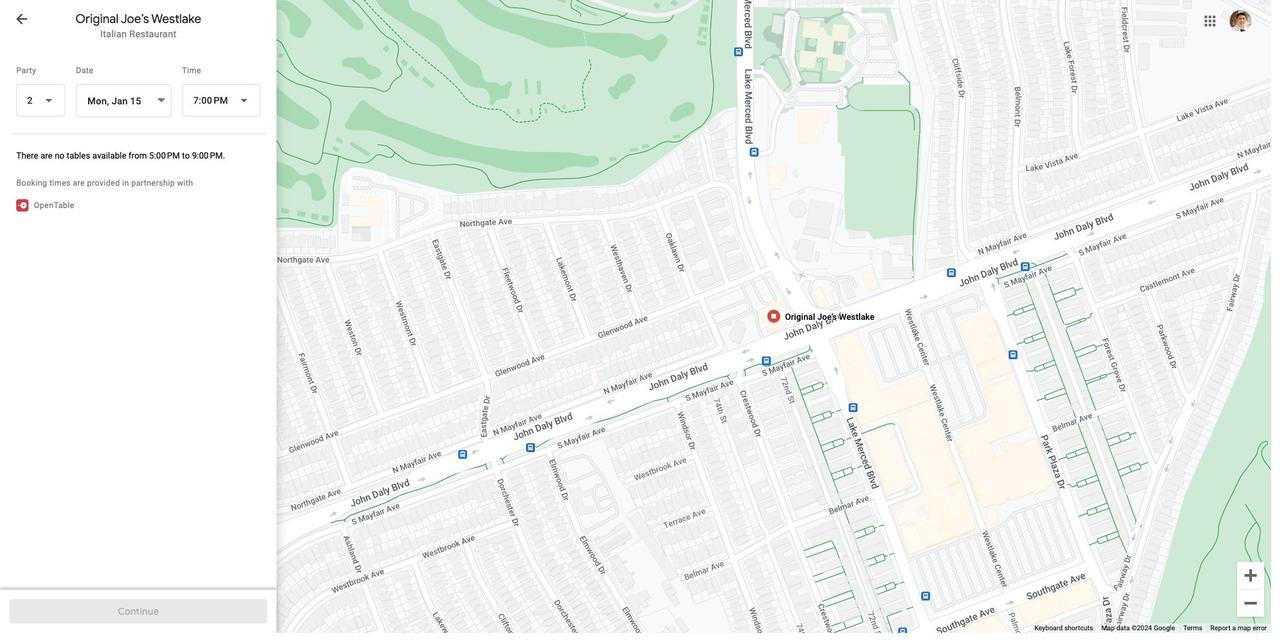 Task type: vqa. For each thing, say whether or not it's contained in the screenshot.
OpenTable 'icon'
yes



Task type: locate. For each thing, give the bounding box(es) containing it.
heading
[[0, 11, 277, 27]]

None field
[[16, 84, 65, 117], [182, 84, 260, 117], [16, 84, 65, 117], [182, 84, 260, 117]]



Task type: describe. For each thing, give the bounding box(es) containing it.
opentable image
[[16, 199, 28, 212]]

back image
[[14, 11, 30, 27]]

google account: tommy hong  
(tommy.hong@adept.ai) image
[[1230, 10, 1251, 32]]

map region
[[186, 0, 1271, 633]]



